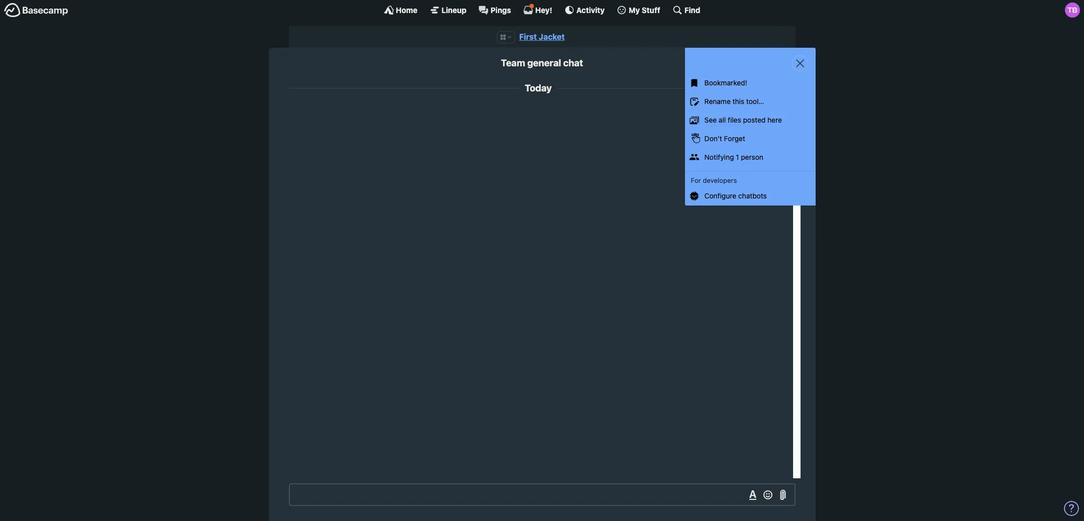 Task type: vqa. For each thing, say whether or not it's contained in the screenshot.
topmost Terry Turtle icon
no



Task type: locate. For each thing, give the bounding box(es) containing it.
configure chatbots link
[[685, 187, 816, 206]]

1 vertical spatial tyler black image
[[767, 105, 788, 126]]

first jacket link
[[520, 32, 565, 41]]

tyler black image inside main element
[[1066, 3, 1081, 18]]

activity
[[577, 5, 605, 14]]

0 horizontal spatial tyler black image
[[767, 105, 788, 126]]

for developers
[[691, 176, 737, 184]]

don't forget link
[[685, 130, 816, 148]]

hey!
[[536, 5, 553, 14]]

stuff
[[642, 5, 661, 14]]

this
[[733, 97, 745, 106]]

team general chat
[[501, 57, 583, 68]]

first
[[520, 32, 537, 41]]

1
[[736, 153, 740, 161]]

tyler black image
[[1066, 3, 1081, 18], [767, 105, 788, 126]]

lineup link
[[430, 5, 467, 15]]

10:09am element
[[728, 107, 751, 114]]

chatbots
[[739, 192, 767, 200]]

see all files posted here
[[705, 116, 782, 124]]

notifying       1 person
[[705, 153, 764, 161]]

rename this tool… link
[[685, 93, 816, 111]]

None text field
[[289, 484, 796, 506]]

0 vertical spatial tyler black image
[[1066, 3, 1081, 18]]

switch accounts image
[[4, 3, 68, 18]]

developers
[[703, 176, 737, 184]]

find button
[[673, 5, 701, 15]]

1 horizontal spatial tyler black image
[[1066, 3, 1081, 18]]

configure
[[705, 192, 737, 200]]

today
[[525, 83, 552, 94]]

pings button
[[479, 5, 511, 15]]

don't forget
[[705, 134, 746, 143]]

hey! button
[[523, 4, 553, 15]]

pings
[[491, 5, 511, 14]]

jacket
[[539, 32, 565, 41]]

bookmarked!
[[705, 79, 748, 87]]

see
[[705, 116, 717, 124]]

home
[[396, 5, 418, 14]]

hello
[[725, 116, 741, 125]]

find
[[685, 5, 701, 14]]

here
[[768, 116, 782, 124]]



Task type: describe. For each thing, give the bounding box(es) containing it.
10:09am link
[[728, 107, 751, 114]]

don't
[[705, 134, 723, 143]]

first jacket
[[520, 32, 565, 41]]

activity link
[[565, 5, 605, 15]]

for
[[691, 176, 701, 184]]

my
[[629, 5, 640, 14]]

rename this tool…
[[705, 97, 765, 106]]

tool…
[[747, 97, 765, 106]]

10:09am
[[728, 107, 751, 114]]

rename
[[705, 97, 731, 106]]

bookmarked! link
[[685, 74, 816, 93]]

see all files posted here link
[[685, 111, 816, 130]]

main element
[[0, 0, 1085, 20]]

posted
[[744, 116, 766, 124]]

notifying       1 person link
[[685, 148, 816, 167]]

team!
[[743, 116, 762, 125]]

forget
[[724, 134, 746, 143]]

chat
[[564, 57, 583, 68]]

lineup
[[442, 5, 467, 14]]

configure chatbots
[[705, 192, 767, 200]]

person
[[741, 153, 764, 161]]

home link
[[384, 5, 418, 15]]

my stuff
[[629, 5, 661, 14]]

general
[[528, 57, 561, 68]]

hello team!
[[725, 116, 762, 125]]

files
[[728, 116, 742, 124]]

team
[[501, 57, 526, 68]]

all
[[719, 116, 726, 124]]

notifying
[[705, 153, 734, 161]]

my stuff button
[[617, 5, 661, 15]]



